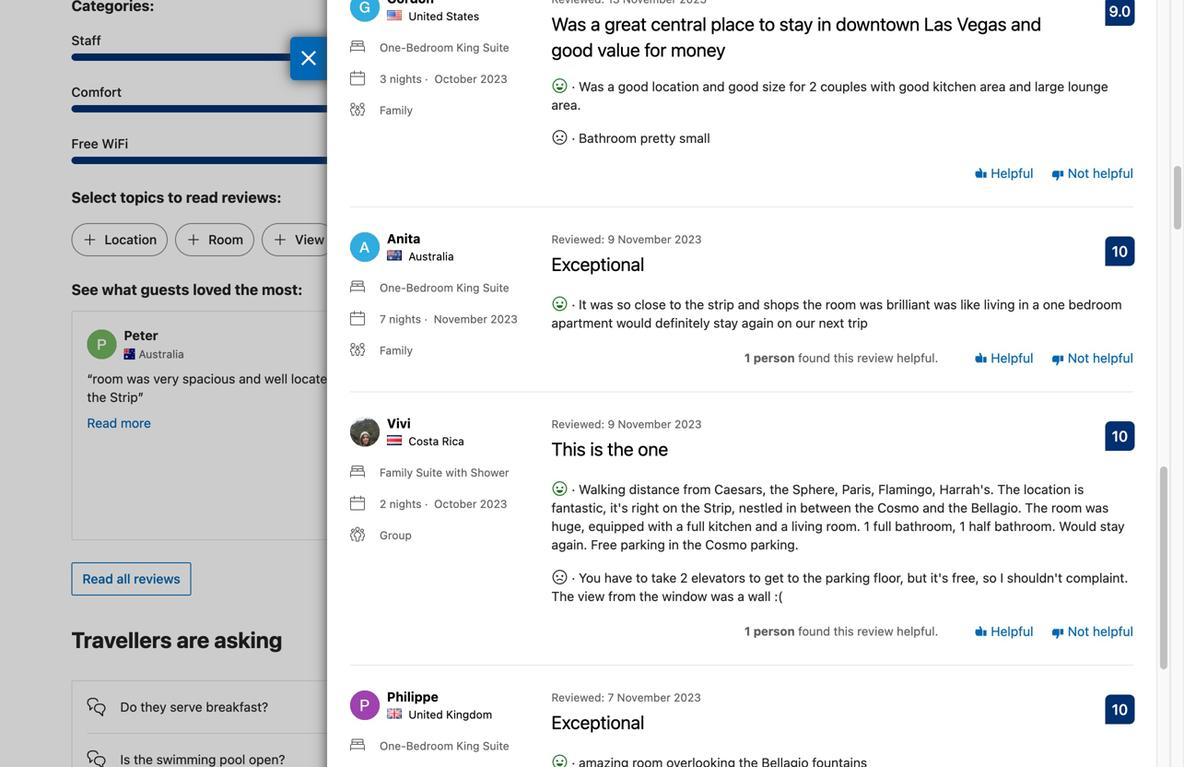 Task type: vqa. For each thing, say whether or not it's contained in the screenshot.
the roads.
no



Task type: describe. For each thing, give the bounding box(es) containing it.
location.
[[430, 408, 481, 423]]

1 not from the top
[[1068, 166, 1090, 181]]

in up take on the bottom
[[669, 537, 679, 552]]

9 for this is the one
[[608, 417, 615, 430]]

the up elevators
[[683, 537, 702, 552]]

1 not helpful button from the top
[[1052, 164, 1134, 183]]

elevators
[[692, 570, 746, 585]]

and inside " room was very spacious and well located just off the strip
[[239, 371, 261, 386]]

between
[[801, 500, 852, 515]]

united kingdom image
[[810, 349, 821, 360]]

was right the it
[[590, 297, 614, 312]]

was a good location and good size for 2 couples with good kitchen area and large lounge area.
[[552, 79, 1109, 112]]

the down take on the bottom
[[640, 588, 659, 604]]

vivi
[[387, 416, 411, 431]]

see for see what guests loved the most:
[[71, 281, 98, 298]]

is there a restaurant? button
[[433, 681, 724, 718]]

· bathroom pretty small
[[568, 130, 710, 145]]

reviewed: for philippe
[[552, 691, 605, 704]]

off
[[364, 371, 380, 386]]

a inside was a great central place to stay in downtown las vegas and good value for money
[[591, 13, 601, 34]]

0 horizontal spatial 2
[[380, 497, 387, 510]]

equipped
[[589, 518, 645, 534]]

wonderful
[[779, 371, 841, 386]]

9.0 inside "element"
[[1110, 2, 1131, 20]]

0 horizontal spatial 9.0
[[375, 84, 395, 100]]

again.
[[552, 537, 588, 552]]

was inside 'walking distance from caesars, the sphere, paris, flamingo, harrah's. the location is fantastic, it's right on the strip, nestled in between the cosmo and the bellagio. the room was huge, equipped with a full kitchen and a living room. 1 full bathroom, 1 half bathroom. would stay again. free parking in the cosmo parking.'
[[1086, 500, 1109, 515]]

read more for the "read more" button to the bottom
[[430, 452, 494, 468]]

do they serve breakfast? button
[[87, 681, 379, 718]]

was inside you have to take 2 elevators to get to the parking floor, but it's free, so i shouldn't complaint. the view from the window was a wall :(
[[711, 588, 734, 604]]

free wifi 8.2 meter
[[71, 157, 395, 164]]

person for this is the one
[[754, 624, 795, 638]]

travellers are asking
[[71, 627, 282, 653]]

and down nestled on the right of the page
[[756, 518, 778, 534]]

1 horizontal spatial location
[[762, 84, 815, 100]]

read for the "read more" button to the left
[[87, 415, 117, 431]]

would
[[617, 315, 652, 330]]

november for vivi
[[618, 417, 672, 430]]

2 nights · october 2023
[[380, 497, 507, 510]]

they
[[141, 699, 167, 715]]

money inside was a great central place to stay in downtown las vegas and good value for money
[[671, 39, 726, 60]]

helpful button for exceptional
[[975, 349, 1034, 368]]

harrah's.
[[940, 482, 994, 497]]

1 vertical spatial kingdom
[[446, 708, 492, 721]]

clean
[[376, 232, 411, 247]]

the down quiet
[[608, 438, 634, 459]]

the right 'get'
[[803, 570, 822, 585]]

and inside very clean and comfortable. large apartment . second stay here. no complaints. central location. close to everything. quiet accommodation.
[[502, 371, 524, 386]]

this is the one
[[552, 438, 668, 459]]

apartments
[[958, 371, 1026, 386]]

1 full from the left
[[687, 518, 705, 534]]

room
[[209, 232, 243, 247]]

everything
[[773, 390, 836, 405]]

1 person found this review helpful. for this is the one
[[745, 624, 939, 638]]

helpful button for this is the one
[[975, 622, 1034, 641]]

read
[[186, 189, 218, 206]]

helpful for exceptional
[[1093, 350, 1134, 366]]

reviewed: 9 november 2023 for this is the one
[[552, 417, 702, 430]]

accommodation.
[[430, 427, 528, 442]]

room inside 'walking distance from caesars, the sphere, paris, flamingo, harrah's. the location is fantastic, it's right on the strip, nestled in between the cosmo and the bellagio. the room was huge, equipped with a full kitchen and a living room. 1 full bathroom, 1 half bathroom. would stay again. free parking in the cosmo parking.'
[[1052, 500, 1082, 515]]

1 " from the left
[[138, 390, 144, 405]]

to inside very clean and comfortable. large apartment . second stay here. no complaints. central location. close to everything. quiet accommodation.
[[521, 408, 533, 423]]

cleanliness
[[762, 33, 832, 48]]

walking
[[579, 482, 626, 497]]

second
[[430, 390, 475, 405]]

1 helpful from the top
[[1093, 166, 1134, 181]]

from inside 'walking distance from caesars, the sphere, paris, flamingo, harrah's. the location is fantastic, it's right on the strip, nestled in between the cosmo and the bellagio. the room was huge, equipped with a full kitchen and a living room. 1 full bathroom, 1 half bathroom. would stay again. free parking in the cosmo parking.'
[[684, 482, 711, 497]]

everything.
[[537, 408, 603, 423]]

1 horizontal spatial 9.0
[[721, 84, 740, 100]]

guests
[[141, 281, 189, 298]]

1 vertical spatial read more button
[[430, 451, 494, 469]]

staff 8.7 meter
[[71, 54, 395, 61]]

and inside was a great central place to stay in downtown las vegas and good value for money
[[1012, 13, 1042, 34]]

it was so close to the strip and shops the room was brilliant was like living in a one bedroom apartment would definitely stay again on our next trip
[[552, 297, 1123, 330]]

exceptional for anita
[[552, 253, 645, 275]]

good down the value
[[618, 79, 649, 94]]

costa rica
[[409, 435, 464, 447]]

it's for fantastic,
[[610, 500, 628, 515]]

0 horizontal spatial free
[[71, 136, 98, 151]]

not for this is the one
[[1068, 624, 1090, 639]]

9 for exceptional
[[608, 233, 615, 246]]

close
[[635, 297, 666, 312]]

helpful for this is the one
[[988, 624, 1034, 639]]

8.6
[[721, 33, 740, 48]]

good left size
[[729, 79, 759, 94]]

1 vertical spatial the
[[1026, 500, 1048, 515]]

quiet
[[607, 408, 639, 423]]

a inside was a good location and good size for 2 couples with good kitchen area and large lounge area.
[[608, 79, 615, 94]]

living inside the "it was so close to the strip and shops the room was brilliant was like living in a one bedroom apartment would definitely stay again on our next trip"
[[984, 297, 1016, 312]]

facilities 8.6 meter
[[417, 54, 740, 61]]

1 horizontal spatial cosmo
[[878, 500, 920, 515]]

and right area
[[1010, 79, 1032, 94]]

1 not helpful from the top
[[1065, 166, 1134, 181]]

family for was a great central place to stay in downtown las vegas and good value for money
[[380, 104, 413, 116]]

strip
[[110, 390, 138, 405]]

1 down wall
[[745, 624, 751, 638]]

helen
[[810, 328, 847, 343]]

close image
[[301, 51, 317, 65]]

definitely
[[656, 315, 710, 330]]

just
[[339, 371, 360, 386]]

pretty
[[641, 130, 676, 145]]

i
[[1001, 570, 1004, 585]]

more for the "read more" button to the left
[[121, 415, 151, 431]]

1 vertical spatial 7
[[608, 691, 614, 704]]

with inside 'walking distance from caesars, the sphere, paris, flamingo, harrah's. the location is fantastic, it's right on the strip, nestled in between the cosmo and the bellagio. the room was huge, equipped with a full kitchen and a living room. 1 full bathroom, 1 half bathroom. would stay again. free parking in the cosmo parking.'
[[648, 518, 673, 534]]

bellagio.
[[971, 500, 1022, 515]]

8.7
[[376, 33, 395, 48]]

was for was a great central place to stay in downtown las vegas and good value for money
[[552, 13, 587, 34]]

free inside 'walking distance from caesars, the sphere, paris, flamingo, harrah's. the location is fantastic, it's right on the strip, nestled in between the cosmo and the bellagio. the room was huge, equipped with a full kitchen and a living room. 1 full bathroom, 1 half bathroom. would stay again. free parking in the cosmo parking.'
[[591, 537, 617, 552]]

november for philippe
[[617, 691, 671, 704]]

see what guests loved the most:
[[71, 281, 303, 298]]

asking
[[214, 627, 282, 653]]

united for was a great central place to stay in downtown las vegas and good value for money
[[409, 10, 443, 22]]

room inside the "it was so close to the strip and shops the room was brilliant was like living in a one bedroom apartment would definitely stay again on our next trip"
[[826, 297, 857, 312]]

was a great central place to stay in downtown las vegas and good value for money
[[552, 13, 1042, 60]]

all
[[117, 571, 130, 586]]

walking distance from caesars, the sphere, paris, flamingo, harrah's. the location is fantastic, it's right on the strip, nestled in between the cosmo and the bellagio. the room was huge, equipped with a full kitchen and a living room. 1 full bathroom, 1 half bathroom. would stay again. free parking in the cosmo parking.
[[552, 482, 1125, 552]]

2 nights from the top
[[389, 312, 421, 325]]

bathroom.
[[995, 518, 1056, 534]]

wall
[[748, 588, 771, 604]]

small
[[680, 130, 710, 145]]

to right 'get'
[[788, 570, 800, 585]]

would
[[1060, 518, 1097, 534]]

see availability button
[[973, 625, 1086, 658]]

to left read
[[168, 189, 182, 206]]

is
[[466, 699, 476, 715]]

very
[[436, 371, 463, 386]]

helpful. for exceptional
[[897, 351, 939, 365]]

very clean and comfortable. large apartment . second stay here. no complaints. central location. close to everything. quiet accommodation.
[[430, 371, 712, 442]]

0 vertical spatial is
[[590, 438, 603, 459]]

and inside "wonderful location with great apartments and everything we needed."
[[1029, 371, 1051, 386]]

0 horizontal spatial 7
[[380, 312, 386, 325]]

10 for philippe
[[1112, 700, 1129, 718]]

travellers
[[71, 627, 172, 653]]

view
[[295, 232, 325, 247]]

sphere,
[[793, 482, 839, 497]]

for inside was a good location and good size for 2 couples with good kitchen area and large lounge area.
[[790, 79, 806, 94]]

1 vertical spatial cosmo
[[706, 537, 747, 552]]

free,
[[952, 570, 980, 585]]

1 left half at the bottom right
[[960, 518, 966, 534]]

states
[[446, 10, 479, 22]]

kitchen inside 'walking distance from caesars, the sphere, paris, flamingo, harrah's. the location is fantastic, it's right on the strip, nestled in between the cosmo and the bellagio. the room was huge, equipped with a full kitchen and a living room. 1 full bathroom, 1 half bathroom. would stay again. free parking in the cosmo parking.'
[[709, 518, 752, 534]]

location inside 'walking distance from caesars, the sphere, paris, flamingo, harrah's. the location is fantastic, it's right on the strip, nestled in between the cosmo and the bellagio. the room was huge, equipped with a full kitchen and a living room. 1 full bathroom, 1 half bathroom. would stay again. free parking in the cosmo parking.'
[[1024, 482, 1071, 497]]

united for exceptional
[[409, 708, 443, 721]]

to left take on the bottom
[[636, 570, 648, 585]]

there
[[479, 699, 510, 715]]

the down harrah's.
[[949, 500, 968, 515]]

comfort
[[71, 84, 122, 100]]

comfort 9.0 meter
[[71, 105, 395, 113]]

stay inside the "it was so close to the strip and shops the room was brilliant was like living in a one bedroom apartment would definitely stay again on our next trip"
[[714, 315, 739, 330]]

spacious
[[182, 371, 235, 386]]

complaints.
[[561, 390, 630, 405]]

peter
[[124, 328, 158, 343]]

a inside you have to take 2 elevators to get to the parking floor, but it's free, so i shouldn't complaint. the view from the window was a wall :(
[[738, 588, 745, 604]]

the up nestled on the right of the page
[[770, 482, 789, 497]]

reviews
[[134, 571, 180, 586]]

in inside was a great central place to stay in downtown las vegas and good value for money
[[818, 13, 832, 34]]

stay inside very clean and comfortable. large apartment . second stay here. no complaints. central location. close to everything. quiet accommodation.
[[479, 390, 503, 405]]

reviewed: 7 november 2023
[[552, 691, 701, 704]]

the up definitely
[[685, 297, 704, 312]]

with inside was a good location and good size for 2 couples with good kitchen area and large lounge area.
[[871, 79, 896, 94]]

the left strip,
[[681, 500, 700, 515]]

do they serve breakfast?
[[120, 699, 268, 715]]

large
[[1035, 79, 1065, 94]]

is there a restaurant?
[[466, 699, 592, 715]]

nights for this
[[390, 497, 422, 510]]

large
[[606, 371, 640, 386]]

downtown
[[836, 13, 920, 34]]

was up the trip
[[860, 297, 883, 312]]

read more for the "read more" button to the left
[[87, 415, 151, 431]]

november up very
[[434, 312, 488, 325]]

read all reviews
[[83, 571, 180, 586]]

value for money
[[417, 84, 515, 100]]

reviewed: 9 november 2023 for exceptional
[[552, 233, 702, 246]]

facilities
[[417, 33, 470, 48]]

it
[[579, 297, 587, 312]]

the down the paris,
[[855, 500, 874, 515]]

vegas
[[957, 13, 1007, 34]]

needed.
[[860, 390, 906, 405]]

flamingo,
[[879, 482, 936, 497]]

good down las on the right top of page
[[899, 79, 930, 94]]

:(
[[775, 588, 783, 604]]

fantastic,
[[552, 500, 607, 515]]

we
[[839, 390, 856, 405]]

and up the bathroom,
[[923, 500, 945, 515]]

helpful for exceptional
[[988, 350, 1034, 366]]

paris,
[[842, 482, 875, 497]]

was left like
[[934, 297, 957, 312]]

again
[[742, 315, 774, 330]]

"
[[87, 371, 93, 386]]

not helpful for exceptional
[[1065, 350, 1134, 366]]

1 horizontal spatial australia
[[409, 250, 454, 263]]

1 right room.
[[864, 518, 870, 534]]

november for anita
[[618, 233, 672, 246]]

reviews:
[[222, 189, 282, 206]]

topics
[[120, 189, 164, 206]]



Task type: locate. For each thing, give the bounding box(es) containing it.
1 person from the top
[[754, 351, 795, 365]]

reviewed: 9 november 2023
[[552, 233, 702, 246], [552, 417, 702, 430]]

0 horizontal spatial full
[[687, 518, 705, 534]]

to inside was a great central place to stay in downtown las vegas and good value for money
[[759, 13, 775, 34]]

"
[[138, 390, 144, 405], [906, 390, 912, 405]]

was inside was a good location and good size for 2 couples with good kitchen area and large lounge area.
[[579, 79, 604, 94]]

location up bathroom.
[[1024, 482, 1071, 497]]

stay
[[780, 13, 813, 34], [714, 315, 739, 330], [479, 390, 503, 405], [1101, 518, 1125, 534]]

1 scored 10 element from the top
[[1106, 236, 1135, 266]]

stay down strip
[[714, 315, 739, 330]]

this for exceptional
[[834, 351, 854, 365]]

restaurant?
[[524, 699, 592, 715]]

stay right place
[[780, 13, 813, 34]]

to inside the "it was so close to the strip and shops the room was brilliant was like living in a one bedroom apartment would definitely stay again on our next trip"
[[670, 297, 682, 312]]

was up "value for money 9.0" meter
[[579, 79, 604, 94]]

helpful. for this is the one
[[897, 624, 939, 638]]

not helpful for this is the one
[[1065, 624, 1134, 639]]

1 helpful from the top
[[988, 166, 1034, 181]]

stay inside 'walking distance from caesars, the sphere, paris, flamingo, harrah's. the location is fantastic, it's right on the strip, nestled in between the cosmo and the bellagio. the room was huge, equipped with a full kitchen and a living room. 1 full bathroom, 1 half bathroom. would stay again. free parking in the cosmo parking.'
[[1101, 518, 1125, 534]]

1 person found this review helpful. for exceptional
[[745, 351, 939, 365]]

1 vertical spatial from
[[608, 588, 636, 604]]

helpful down bedroom
[[1093, 350, 1134, 366]]

next
[[819, 315, 845, 330]]

helpful for this is the one
[[1093, 624, 1134, 639]]

not helpful down 9.6
[[1065, 166, 1134, 181]]

in inside the "it was so close to the strip and shops the room was brilliant was like living in a one bedroom apartment would definitely stay again on our next trip"
[[1019, 297, 1030, 312]]

helpful
[[988, 166, 1034, 181], [988, 350, 1034, 366], [988, 624, 1034, 639]]

see left what
[[71, 281, 98, 298]]

the
[[235, 281, 258, 298], [685, 297, 704, 312], [803, 297, 822, 312], [87, 390, 106, 405], [608, 438, 634, 459], [770, 482, 789, 497], [681, 500, 700, 515], [855, 500, 874, 515], [949, 500, 968, 515], [683, 537, 702, 552], [803, 570, 822, 585], [640, 588, 659, 604]]

10 for anita
[[1112, 242, 1129, 260]]

0 vertical spatial not
[[1068, 166, 1090, 181]]

one left bedroom
[[1043, 297, 1066, 312]]

2 vertical spatial nights
[[390, 497, 422, 510]]

to up definitely
[[670, 297, 682, 312]]

the up our
[[803, 297, 822, 312]]

window
[[662, 588, 708, 604]]

a inside the "it was so close to the strip and shops the room was brilliant was like living in a one bedroom apartment would definitely stay again on our next trip"
[[1033, 297, 1040, 312]]

1 vertical spatial 9
[[608, 417, 615, 430]]

it's inside you have to take 2 elevators to get to the parking floor, but it's free, so i shouldn't complaint. the view from the window was a wall :(
[[931, 570, 949, 585]]

7 right the restaurant?
[[608, 691, 614, 704]]

more down accommodation.
[[464, 452, 494, 468]]

1 vertical spatial great
[[923, 371, 954, 386]]

more for the "read more" button to the bottom
[[464, 452, 494, 468]]

1 vertical spatial person
[[754, 624, 795, 638]]

october down rica
[[434, 497, 477, 510]]

0 vertical spatial living
[[984, 297, 1016, 312]]

and inside the "it was so close to the strip and shops the room was brilliant was like living in a one bedroom apartment would definitely stay again on our next trip"
[[738, 297, 760, 312]]

1 vertical spatial location
[[844, 371, 891, 386]]

person for exceptional
[[754, 351, 795, 365]]

half
[[969, 518, 991, 534]]

2 horizontal spatial the
[[1026, 500, 1048, 515]]

family for exceptional
[[380, 344, 413, 357]]

2 9 from the top
[[608, 417, 615, 430]]

1 october from the top
[[435, 72, 477, 85]]

0 horizontal spatial one
[[638, 438, 668, 459]]

not helpful down complaint.
[[1065, 624, 1134, 639]]

parking inside you have to take 2 elevators to get to the parking floor, but it's free, so i shouldn't complaint. the view from the window was a wall :(
[[826, 570, 870, 585]]

with
[[871, 79, 896, 94], [895, 371, 920, 386], [648, 518, 673, 534]]

1 vertical spatial parking
[[826, 570, 870, 585]]

0 vertical spatial united kingdom
[[825, 348, 908, 361]]

10 for vivi
[[1112, 427, 1129, 445]]

floor,
[[874, 570, 904, 585]]

helpful. down 'but'
[[897, 624, 939, 638]]

1 horizontal spatial full
[[874, 518, 892, 534]]

united up facilities
[[409, 10, 443, 22]]

1 vertical spatial review
[[858, 624, 894, 638]]

1 10 from the top
[[1112, 242, 1129, 260]]

0 horizontal spatial so
[[617, 297, 631, 312]]

2 horizontal spatial room
[[1052, 500, 1082, 515]]

value
[[417, 84, 450, 100]]

shops
[[764, 297, 800, 312]]

2 vertical spatial reviewed:
[[552, 691, 605, 704]]

1 person found this review helpful.
[[745, 351, 939, 365], [745, 624, 939, 638]]

0 vertical spatial reviewed:
[[552, 233, 605, 246]]

for down central
[[645, 39, 667, 60]]

area
[[980, 79, 1006, 94]]

2 helpful. from the top
[[897, 624, 939, 638]]

nights for was
[[390, 72, 422, 85]]

1 horizontal spatial kingdom
[[862, 348, 908, 361]]

good inside was a great central place to stay in downtown las vegas and good value for money
[[552, 39, 593, 60]]

helpful
[[1093, 166, 1134, 181], [1093, 350, 1134, 366], [1093, 624, 1134, 639]]

is right this
[[590, 438, 603, 459]]

2 horizontal spatial 9.0
[[1110, 2, 1131, 20]]

apartment
[[552, 315, 613, 330], [644, 371, 705, 386]]

1 vertical spatial with
[[895, 371, 920, 386]]

exceptional down 'reviewed: 7 november 2023' at bottom
[[552, 711, 645, 733]]

location
[[652, 79, 699, 94], [844, 371, 891, 386], [1024, 482, 1071, 497]]

a
[[591, 13, 601, 34], [608, 79, 615, 94], [1033, 297, 1040, 312], [677, 518, 684, 534], [781, 518, 788, 534], [738, 588, 745, 604], [514, 699, 521, 715]]

good
[[552, 39, 593, 60], [618, 79, 649, 94], [729, 79, 759, 94], [899, 79, 930, 94]]

2 full from the left
[[874, 518, 892, 534]]

1 horizontal spatial so
[[983, 570, 997, 585]]

get
[[765, 570, 784, 585]]

kingdom inside this is a carousel with rotating slides. it displays featured reviews of the property. use next and previous buttons to navigate. region
[[862, 348, 908, 361]]

0 vertical spatial review
[[858, 351, 894, 365]]

0 horizontal spatial read more button
[[87, 414, 151, 432]]

read more button down rica
[[430, 451, 494, 469]]

very
[[153, 371, 179, 386]]

2 october from the top
[[434, 497, 477, 510]]

united inside this is a carousel with rotating slides. it displays featured reviews of the property. use next and previous buttons to navigate. region
[[825, 348, 859, 361]]

a left bedroom
[[1033, 297, 1040, 312]]

person down :(
[[754, 624, 795, 638]]

2 found from the top
[[799, 624, 831, 638]]

0 horizontal spatial is
[[590, 438, 603, 459]]

and left well at the left
[[239, 371, 261, 386]]

1 vertical spatial family
[[380, 344, 413, 357]]

0 vertical spatial 1 person found this review helpful.
[[745, 351, 939, 365]]

found for this is the one
[[799, 624, 831, 638]]

united kingdom inside this is a carousel with rotating slides. it displays featured reviews of the property. use next and previous buttons to navigate. region
[[825, 348, 908, 361]]

value
[[598, 39, 640, 60]]

was for was a good location and good size for 2 couples with good kitchen area and large lounge area.
[[579, 79, 604, 94]]

not helpful button down 9.6
[[1052, 164, 1134, 183]]

1 down again
[[745, 351, 751, 365]]

read down rica
[[430, 452, 460, 468]]

0 horizontal spatial money
[[474, 84, 515, 100]]

scored 10 element for anita
[[1106, 236, 1135, 266]]

this down helen
[[834, 351, 854, 365]]

0 horizontal spatial location
[[652, 79, 699, 94]]

1 exceptional from the top
[[552, 253, 645, 275]]

october down facilities
[[435, 72, 477, 85]]

breakfast?
[[206, 699, 268, 715]]

0 horizontal spatial more
[[121, 415, 151, 431]]

free
[[71, 136, 98, 151], [591, 537, 617, 552]]

0 vertical spatial helpful
[[1093, 166, 1134, 181]]

read left all
[[83, 571, 113, 586]]

0 horizontal spatial kingdom
[[446, 708, 492, 721]]

comfortable.
[[527, 371, 603, 386]]

lounge
[[1068, 79, 1109, 94]]

couples
[[821, 79, 867, 94]]

0 vertical spatial room
[[826, 297, 857, 312]]

2 helpful from the top
[[988, 350, 1034, 366]]

see inside button
[[984, 634, 1007, 649]]

not down bedroom
[[1068, 350, 1090, 366]]

helpful.
[[897, 351, 939, 365], [897, 624, 939, 638]]

reviewed: for anita
[[552, 233, 605, 246]]

1 helpful button from the top
[[975, 164, 1034, 183]]

0 horizontal spatial living
[[792, 518, 823, 534]]

reviewed: up this
[[552, 417, 605, 430]]

1 vertical spatial room
[[93, 371, 123, 386]]

costa
[[409, 435, 439, 447]]

parking.
[[751, 537, 799, 552]]

1
[[745, 351, 751, 365], [864, 518, 870, 534], [960, 518, 966, 534], [745, 624, 751, 638]]

apartment down the it
[[552, 315, 613, 330]]

1 horizontal spatial see
[[984, 634, 1007, 649]]

loved
[[193, 281, 231, 298]]

1 vertical spatial nights
[[389, 312, 421, 325]]

1 horizontal spatial great
[[923, 371, 954, 386]]

october for was a great central place to stay in downtown las vegas and good value for money
[[435, 72, 477, 85]]

was inside was a great central place to stay in downtown las vegas and good value for money
[[552, 13, 587, 34]]

availability
[[1010, 634, 1074, 649]]

3 not helpful button from the top
[[1052, 622, 1134, 641]]

2 not helpful from the top
[[1065, 350, 1134, 366]]

value for money 9.0 meter
[[417, 105, 740, 113]]

united kingdom
[[825, 348, 908, 361], [409, 708, 492, 721]]

2 vertical spatial room
[[1052, 500, 1082, 515]]

3 nights · october 2023
[[380, 72, 508, 85]]

0 vertical spatial family
[[380, 104, 413, 116]]

2 review from the top
[[858, 624, 894, 638]]

a right there at the bottom left
[[514, 699, 521, 715]]

0 vertical spatial helpful button
[[975, 164, 1034, 183]]

helpful button down area
[[975, 164, 1034, 183]]

a up parking.
[[781, 518, 788, 534]]

3 reviewed: from the top
[[552, 691, 605, 704]]

nights down clean
[[389, 312, 421, 325]]

staff
[[71, 33, 101, 48]]

the down "
[[87, 390, 106, 405]]

it's for but
[[931, 570, 949, 585]]

the inside " room was very spacious and well located just off the strip
[[87, 390, 106, 405]]

read for "read all reviews" button
[[83, 571, 113, 586]]

1 vertical spatial not
[[1068, 350, 1090, 366]]

in
[[818, 13, 832, 34], [1019, 297, 1030, 312], [787, 500, 797, 515], [669, 537, 679, 552]]

1 vertical spatial not helpful
[[1065, 350, 1134, 366]]

9.0
[[1110, 2, 1131, 20], [375, 84, 395, 100], [721, 84, 740, 100]]

parking inside 'walking distance from caesars, the sphere, paris, flamingo, harrah's. the location is fantastic, it's right on the strip, nestled in between the cosmo and the bellagio. the room was huge, equipped with a full kitchen and a living room. 1 full bathroom, 1 half bathroom. would stay again. free parking in the cosmo parking.'
[[621, 537, 665, 552]]

select
[[71, 189, 117, 206]]

2 vertical spatial scored 10 element
[[1106, 694, 1135, 724]]

0 vertical spatial nights
[[390, 72, 422, 85]]

3 helpful button from the top
[[975, 622, 1034, 641]]

and up here.
[[502, 371, 524, 386]]

2 horizontal spatial 2
[[810, 79, 817, 94]]

philippe
[[387, 689, 439, 704]]

on inside 'walking distance from caesars, the sphere, paris, flamingo, harrah's. the location is fantastic, it's right on the strip, nestled in between the cosmo and the bellagio. the room was huge, equipped with a full kitchen and a living room. 1 full bathroom, 1 half bathroom. would stay again. free parking in the cosmo parking.'
[[663, 500, 678, 515]]

it's inside 'walking distance from caesars, the sphere, paris, flamingo, harrah's. the location is fantastic, it's right on the strip, nestled in between the cosmo and the bellagio. the room was huge, equipped with a full kitchen and a living room. 1 full bathroom, 1 half bathroom. would stay again. free parking in the cosmo parking.'
[[610, 500, 628, 515]]

scored 9.0 element
[[1106, 0, 1135, 26]]

kingdom down the trip
[[862, 348, 908, 361]]

united kingdom down "philippe" at left
[[409, 708, 492, 721]]

0 vertical spatial 10
[[1112, 242, 1129, 260]]

2 vertical spatial not
[[1068, 624, 1090, 639]]

australia down anita
[[409, 250, 454, 263]]

location up pretty
[[652, 79, 699, 94]]

1 found from the top
[[799, 351, 831, 365]]

review for exceptional
[[858, 351, 894, 365]]

0 vertical spatial with
[[871, 79, 896, 94]]

0 horizontal spatial for
[[454, 84, 471, 100]]

1 horizontal spatial money
[[671, 39, 726, 60]]

1 vertical spatial is
[[1075, 482, 1085, 497]]

a inside button
[[514, 699, 521, 715]]

1 horizontal spatial the
[[998, 482, 1021, 497]]

2 exceptional from the top
[[552, 711, 645, 733]]

full down strip,
[[687, 518, 705, 534]]

nights right 3
[[390, 72, 422, 85]]

read more down rica
[[430, 452, 494, 468]]

location inside "wonderful location with great apartments and everything we needed."
[[844, 371, 891, 386]]

1 vertical spatial not helpful button
[[1052, 349, 1134, 368]]

reviewed: for vivi
[[552, 417, 605, 430]]

helpful down lounge
[[1093, 166, 1134, 181]]

bedroom
[[1069, 297, 1123, 312]]

1 vertical spatial helpful.
[[897, 624, 939, 638]]

2 inside you have to take 2 elevators to get to the parking floor, but it's free, so i shouldn't complaint. the view from the window was a wall :(
[[680, 570, 688, 585]]

kitchen inside was a good location and good size for 2 couples with good kitchen area and large lounge area.
[[933, 79, 977, 94]]

for inside was a great central place to stay in downtown las vegas and good value for money
[[645, 39, 667, 60]]

1 vertical spatial read
[[430, 452, 460, 468]]

1 1 person found this review helpful. from the top
[[745, 351, 939, 365]]

1 horizontal spatial 2
[[680, 570, 688, 585]]

in left downtown at the top right
[[818, 13, 832, 34]]

see for see availability
[[984, 634, 1007, 649]]

0 horizontal spatial great
[[605, 13, 647, 34]]

great inside "wonderful location with great apartments and everything we needed."
[[923, 371, 954, 386]]

2 1 person found this review helpful. from the top
[[745, 624, 939, 638]]

see
[[71, 281, 98, 298], [984, 634, 1007, 649]]

october for this is the one
[[434, 497, 477, 510]]

stay inside was a great central place to stay in downtown las vegas and good value for money
[[780, 13, 813, 34]]

select topics to read reviews:
[[71, 189, 282, 206]]

1 reviewed: 9 november 2023 from the top
[[552, 233, 702, 246]]

0 horizontal spatial location
[[105, 232, 157, 247]]

wonderful location with great apartments and everything we needed.
[[773, 371, 1051, 405]]

0 vertical spatial this
[[834, 351, 854, 365]]

and down 8.6
[[703, 79, 725, 94]]

in right like
[[1019, 297, 1030, 312]]

room inside " room was very spacious and well located just off the strip
[[93, 371, 123, 386]]

3 scored 10 element from the top
[[1106, 694, 1135, 724]]

exceptional for philippe
[[552, 711, 645, 733]]

2 vertical spatial 10
[[1112, 700, 1129, 718]]

0 vertical spatial reviewed: 9 november 2023
[[552, 233, 702, 246]]

strip,
[[704, 500, 736, 515]]

money down central
[[671, 39, 726, 60]]

review categories element
[[71, 0, 154, 17]]

10
[[1112, 242, 1129, 260], [1112, 427, 1129, 445], [1112, 700, 1129, 718]]

1 vertical spatial australia
[[139, 348, 184, 361]]

caesars,
[[715, 482, 767, 497]]

2 helpful button from the top
[[975, 349, 1034, 368]]

1 vertical spatial helpful button
[[975, 349, 1034, 368]]

the left 'view'
[[552, 588, 574, 604]]

7 nights · november 2023
[[380, 312, 518, 325]]

in down sphere,
[[787, 500, 797, 515]]

on down shops at the right top of page
[[778, 315, 793, 330]]

not helpful button down bedroom
[[1052, 349, 1134, 368]]

review for this is the one
[[858, 624, 894, 638]]

with up the 'needed.' at right bottom
[[895, 371, 920, 386]]

1 nights from the top
[[390, 72, 422, 85]]

2 person from the top
[[754, 624, 795, 638]]

trip
[[848, 315, 868, 330]]

2 helpful from the top
[[1093, 350, 1134, 366]]

1 vertical spatial money
[[474, 84, 515, 100]]

1 vertical spatial 10
[[1112, 427, 1129, 445]]

nights up group
[[390, 497, 422, 510]]

central
[[633, 390, 676, 405]]

from down have
[[608, 588, 636, 604]]

great inside was a great central place to stay in downtown las vegas and good value for money
[[605, 13, 647, 34]]

0 vertical spatial australia
[[409, 250, 454, 263]]

is inside 'walking distance from caesars, the sphere, paris, flamingo, harrah's. the location is fantastic, it's right on the strip, nestled in between the cosmo and the bellagio. the room was huge, equipped with a full kitchen and a living room. 1 full bathroom, 1 half bathroom. would stay again. free parking in the cosmo parking.'
[[1075, 482, 1085, 497]]

family up the off
[[380, 344, 413, 357]]

not down complaint.
[[1068, 624, 1090, 639]]

2 reviewed: from the top
[[552, 417, 605, 430]]

the
[[998, 482, 1021, 497], [1026, 500, 1048, 515], [552, 588, 574, 604]]

0 vertical spatial money
[[671, 39, 726, 60]]

0 horizontal spatial the
[[552, 588, 574, 604]]

0 vertical spatial location
[[652, 79, 699, 94]]

3 10 from the top
[[1112, 700, 1129, 718]]

0 vertical spatial helpful
[[988, 166, 1034, 181]]

2 " from the left
[[906, 390, 912, 405]]

with right the couples
[[871, 79, 896, 94]]

scored 10 element for philippe
[[1106, 694, 1135, 724]]

3 helpful from the top
[[988, 624, 1034, 639]]

1 helpful. from the top
[[897, 351, 939, 365]]

1 vertical spatial scored 10 element
[[1106, 421, 1135, 451]]

the right loved
[[235, 281, 258, 298]]

not helpful button for this is the one
[[1052, 622, 1134, 641]]

was
[[590, 297, 614, 312], [860, 297, 883, 312], [934, 297, 957, 312], [127, 371, 150, 386], [1086, 500, 1109, 515], [711, 588, 734, 604]]

to up wall
[[749, 570, 761, 585]]

read inside button
[[83, 571, 113, 586]]

november right the restaurant?
[[617, 691, 671, 704]]

australia inside this is a carousel with rotating slides. it displays featured reviews of the property. use next and previous buttons to navigate. region
[[139, 348, 184, 361]]

0 horizontal spatial room
[[93, 371, 123, 386]]

with inside "wonderful location with great apartments and everything we needed."
[[895, 371, 920, 386]]

united down helen
[[825, 348, 859, 361]]

1 horizontal spatial apartment
[[644, 371, 705, 386]]

see availability
[[984, 634, 1074, 649]]

a up the value
[[591, 13, 601, 34]]

2 scored 10 element from the top
[[1106, 421, 1135, 451]]

australia image
[[124, 349, 135, 360]]

read for the "read more" button to the bottom
[[430, 452, 460, 468]]

nights
[[390, 72, 422, 85], [389, 312, 421, 325], [390, 497, 422, 510]]

kitchen left area
[[933, 79, 977, 94]]

so up would
[[617, 297, 631, 312]]

scored 10 element
[[1106, 236, 1135, 266], [1106, 421, 1135, 451], [1106, 694, 1135, 724]]

living right like
[[984, 297, 1016, 312]]

australia up very
[[139, 348, 184, 361]]

2 family from the top
[[380, 344, 413, 357]]

0 horizontal spatial see
[[71, 281, 98, 298]]

so inside you have to take 2 elevators to get to the parking floor, but it's free, so i shouldn't complaint. the view from the window was a wall :(
[[983, 570, 997, 585]]

on inside the "it was so close to the strip and shops the room was brilliant was like living in a one bedroom apartment would definitely stay again on our next trip"
[[778, 315, 793, 330]]

so inside the "it was so close to the strip and shops the room was brilliant was like living in a one bedroom apartment would definitely stay again on our next trip"
[[617, 297, 631, 312]]

2 vertical spatial helpful
[[1093, 624, 1134, 639]]

1 horizontal spatial one
[[1043, 297, 1066, 312]]

1 horizontal spatial from
[[684, 482, 711, 497]]

one inside the "it was so close to the strip and shops the room was brilliant was like living in a one bedroom apartment would definitely stay again on our next trip"
[[1043, 297, 1066, 312]]

this down you have to take 2 elevators to get to the parking floor, but it's free, so i shouldn't complaint. the view from the window was a wall :(
[[834, 624, 854, 638]]

kingdom left the restaurant?
[[446, 708, 492, 721]]

1 vertical spatial location
[[105, 232, 157, 247]]

full right room.
[[874, 518, 892, 534]]

1 horizontal spatial united kingdom
[[825, 348, 908, 361]]

3 not from the top
[[1068, 624, 1090, 639]]

2 10 from the top
[[1112, 427, 1129, 445]]

and right apartments
[[1029, 371, 1051, 386]]

a down distance
[[677, 518, 684, 534]]

not helpful button for exceptional
[[1052, 349, 1134, 368]]

scored 10 element for vivi
[[1106, 421, 1135, 451]]

more down strip
[[121, 415, 151, 431]]

3 not helpful from the top
[[1065, 624, 1134, 639]]

take
[[652, 570, 677, 585]]

good left the value
[[552, 39, 593, 60]]

1 review from the top
[[858, 351, 894, 365]]

3 helpful from the top
[[1093, 624, 1134, 639]]

person
[[754, 351, 795, 365], [754, 624, 795, 638]]

2 inside was a good location and good size for 2 couples with good kitchen area and large lounge area.
[[810, 79, 817, 94]]

the inside you have to take 2 elevators to get to the parking floor, but it's free, so i shouldn't complaint. the view from the window was a wall :(
[[552, 588, 574, 604]]

helpful up apartments
[[988, 350, 1034, 366]]

location up the 'needed.' at right bottom
[[844, 371, 891, 386]]

1 9 from the top
[[608, 233, 615, 246]]

rica
[[442, 435, 464, 447]]

not helpful button down complaint.
[[1052, 622, 1134, 641]]

parking left floor,
[[826, 570, 870, 585]]

1 vertical spatial united kingdom
[[409, 708, 492, 721]]

7 up the off
[[380, 312, 386, 325]]

it's up equipped
[[610, 500, 628, 515]]

1 vertical spatial read more
[[430, 452, 494, 468]]

from inside you have to take 2 elevators to get to the parking floor, but it's free, so i shouldn't complaint. the view from the window was a wall :(
[[608, 588, 636, 604]]

2 this from the top
[[834, 624, 854, 638]]

found for exceptional
[[799, 351, 831, 365]]

1 horizontal spatial living
[[984, 297, 1016, 312]]

review down floor,
[[858, 624, 894, 638]]

central
[[651, 13, 707, 34]]

1 this from the top
[[834, 351, 854, 365]]

the up bathroom.
[[1026, 500, 1048, 515]]

1 reviewed: from the top
[[552, 233, 605, 246]]

distance
[[629, 482, 680, 497]]

0 vertical spatial free
[[71, 136, 98, 151]]

our
[[796, 315, 816, 330]]

living inside 'walking distance from caesars, the sphere, paris, flamingo, harrah's. the location is fantastic, it's right on the strip, nestled in between the cosmo and the bellagio. the room was huge, equipped with a full kitchen and a living room. 1 full bathroom, 1 half bathroom. would stay again. free parking in the cosmo parking.'
[[792, 518, 823, 534]]

9.6
[[1066, 84, 1086, 100]]

from up strip,
[[684, 482, 711, 497]]

review
[[858, 351, 894, 365], [858, 624, 894, 638]]

2 vertical spatial 2
[[680, 570, 688, 585]]

2 left the couples
[[810, 79, 817, 94]]

this for this is the one
[[834, 624, 854, 638]]

free down equipped
[[591, 537, 617, 552]]

was inside " room was very spacious and well located just off the strip
[[127, 371, 150, 386]]

this is a carousel with rotating slides. it displays featured reviews of the property. use next and previous buttons to navigate. region
[[57, 303, 1100, 548]]

location inside was a good location and good size for 2 couples with good kitchen area and large lounge area.
[[652, 79, 699, 94]]

no
[[541, 390, 557, 405]]

0 vertical spatial scored 10 element
[[1106, 236, 1135, 266]]

was
[[552, 13, 587, 34], [579, 79, 604, 94]]

apartment inside the "it was so close to the strip and shops the room was brilliant was like living in a one bedroom apartment would definitely stay again on our next trip"
[[552, 315, 613, 330]]

2 not helpful button from the top
[[1052, 349, 1134, 368]]

reviewed: right there at the bottom left
[[552, 691, 605, 704]]

3 nights from the top
[[390, 497, 422, 510]]

not for exceptional
[[1068, 350, 1090, 366]]

2 reviewed: 9 november 2023 from the top
[[552, 417, 702, 430]]

with down right
[[648, 518, 673, 534]]

1 family from the top
[[380, 104, 413, 116]]

0 vertical spatial great
[[605, 13, 647, 34]]

and up again
[[738, 297, 760, 312]]

clean
[[466, 371, 498, 386]]

read down strip
[[87, 415, 117, 431]]

full
[[687, 518, 705, 534], [874, 518, 892, 534]]

location
[[762, 84, 815, 100], [105, 232, 157, 247]]

1 vertical spatial reviewed: 9 november 2023
[[552, 417, 702, 430]]

helpful button down i
[[975, 622, 1034, 641]]

0 vertical spatial apartment
[[552, 315, 613, 330]]

0 horizontal spatial "
[[138, 390, 144, 405]]

apartment inside very clean and comfortable. large apartment . second stay here. no complaints. central location. close to everything. quiet accommodation.
[[644, 371, 705, 386]]

2 not from the top
[[1068, 350, 1090, 366]]

0 vertical spatial not helpful button
[[1052, 164, 1134, 183]]

1 horizontal spatial parking
[[826, 570, 870, 585]]

1 vertical spatial october
[[434, 497, 477, 510]]

have
[[605, 570, 633, 585]]

0 vertical spatial the
[[998, 482, 1021, 497]]



